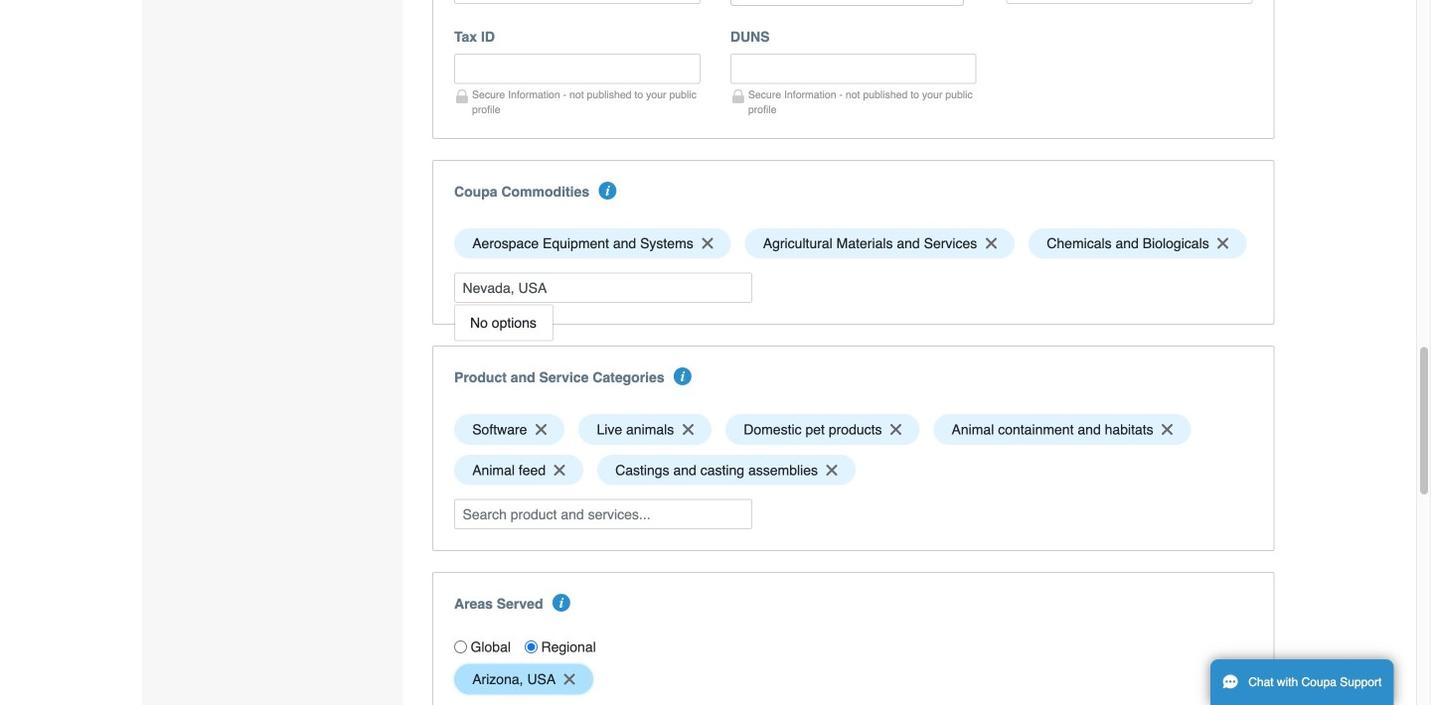 Task type: locate. For each thing, give the bounding box(es) containing it.
option inside selected areas 'list box'
[[454, 665, 593, 695]]

option
[[454, 228, 731, 259], [745, 228, 1015, 259], [1029, 228, 1247, 259], [454, 415, 565, 445], [579, 415, 712, 445], [726, 415, 920, 445], [934, 415, 1191, 445], [454, 455, 583, 486], [597, 455, 856, 486], [454, 665, 593, 695]]

selected areas list box
[[447, 660, 1260, 700]]

additional information image for 1st the selected list box from the top
[[599, 182, 617, 200]]

None radio
[[454, 641, 467, 654], [525, 641, 538, 654], [454, 641, 467, 654], [525, 641, 538, 654]]

None text field
[[1007, 0, 1253, 4], [454, 53, 701, 84], [730, 53, 977, 84], [1007, 0, 1253, 4], [454, 53, 701, 84], [730, 53, 977, 84]]

selected list box
[[447, 223, 1260, 264], [447, 410, 1260, 491]]

1 vertical spatial selected list box
[[447, 410, 1260, 491]]

additional information image
[[599, 182, 617, 200], [674, 368, 692, 386]]

0 vertical spatial additional information image
[[599, 182, 617, 200]]

0 horizontal spatial additional information image
[[599, 182, 617, 200]]

1 horizontal spatial additional information image
[[674, 368, 692, 386]]

additional information image for first the selected list box from the bottom of the page
[[674, 368, 692, 386]]

0 vertical spatial selected list box
[[447, 223, 1260, 264]]

1 vertical spatial additional information image
[[674, 368, 692, 386]]



Task type: describe. For each thing, give the bounding box(es) containing it.
Search Coupa Commodities... field
[[454, 273, 752, 303]]

2 selected list box from the top
[[447, 410, 1260, 491]]

additional information image
[[553, 595, 570, 613]]

1 selected list box from the top
[[447, 223, 1260, 264]]



Task type: vqa. For each thing, say whether or not it's contained in the screenshot.
the left created
no



